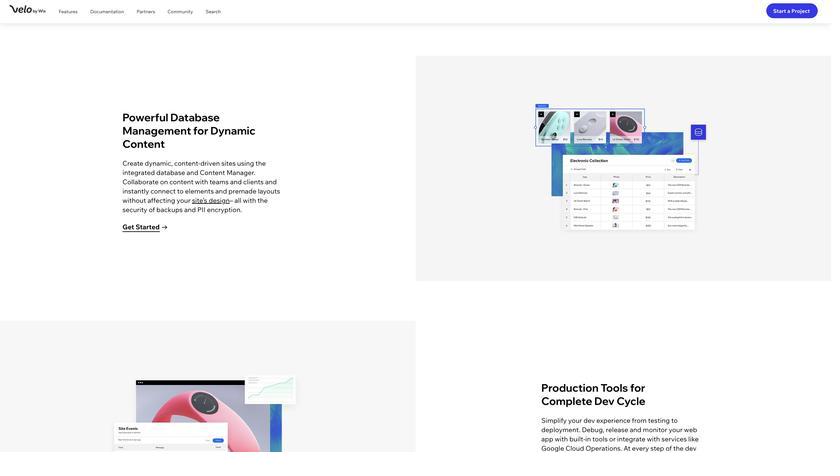 Task type: describe. For each thing, give the bounding box(es) containing it.
web
[[685, 426, 698, 435]]

management
[[123, 124, 191, 137]]

to inside create dynamic, content-driven sites using the integrated database and content manager. collaborate on content with teams and clients and instantly connect to elements and premade layouts without affecting your
[[177, 187, 184, 196]]

get started link
[[123, 220, 202, 235]]

pii
[[198, 206, 206, 214]]

services
[[662, 436, 687, 444]]

and down the manager.
[[230, 178, 242, 186]]

production
[[542, 382, 599, 395]]

content inside create dynamic, content-driven sites using the integrated database and content manager. collaborate on content with teams and clients and instantly connect to elements and premade layouts without affecting your
[[200, 169, 225, 177]]

content-
[[174, 159, 201, 168]]

a screenshot from the velo platform showing "site events" layered over a product image of the smart watch with an example graph. image
[[106, 376, 305, 453]]

encryption.
[[207, 206, 242, 214]]

the inside simplify your dev experience from testing to deployment. debug, release and monitor your web app with built-in tools or integrate with services like google cloud operations. at every step of the
[[674, 445, 684, 453]]

all
[[235, 197, 242, 205]]

database
[[170, 111, 220, 124]]

the inside – all with the security of backups and pii encryption.
[[258, 197, 268, 205]]

your inside create dynamic, content-driven sites using the integrated database and content manager. collaborate on content with teams and clients and instantly connect to elements and premade layouts without affecting your
[[177, 197, 191, 205]]

google
[[542, 445, 565, 453]]

site's design
[[192, 197, 230, 205]]

design
[[209, 197, 230, 205]]

security
[[123, 206, 147, 214]]

dynamic,
[[145, 159, 173, 168]]

sites
[[222, 159, 236, 168]]

app
[[542, 436, 554, 444]]

dev
[[584, 417, 595, 425]]

tools
[[601, 382, 629, 395]]

built-
[[570, 436, 586, 444]]

tools
[[593, 436, 608, 444]]

release
[[606, 426, 629, 435]]

search link
[[201, 3, 229, 20]]

driven
[[201, 159, 220, 168]]

without
[[123, 197, 146, 205]]

cycle
[[617, 395, 646, 408]]

debug,
[[582, 426, 605, 435]]

project
[[792, 7, 811, 14]]

collaborate
[[123, 178, 159, 186]]

or
[[610, 436, 616, 444]]

operations.
[[586, 445, 623, 453]]

step
[[651, 445, 665, 453]]

with down monitor
[[647, 436, 661, 444]]

create dynamic, content-driven sites using the integrated database and content manager. collaborate on content with teams and clients and instantly connect to elements and premade layouts without affecting your
[[123, 159, 280, 205]]

start a project link
[[767, 3, 818, 18]]

create
[[123, 159, 143, 168]]

clients
[[243, 178, 264, 186]]

community
[[168, 9, 193, 15]]

from
[[632, 417, 647, 425]]

integrate
[[618, 436, 646, 444]]

the inside create dynamic, content-driven sites using the integrated database and content manager. collaborate on content with teams and clients and instantly connect to elements and premade layouts without affecting your
[[256, 159, 266, 168]]

a
[[788, 7, 791, 14]]

site's
[[192, 197, 207, 205]]

on
[[160, 178, 168, 186]]

every
[[633, 445, 650, 453]]

1 horizontal spatial your
[[569, 417, 583, 425]]

get started
[[123, 223, 160, 232]]

get
[[123, 223, 134, 232]]



Task type: vqa. For each thing, say whether or not it's contained in the screenshot.
4th "Select" 'button'
no



Task type: locate. For each thing, give the bounding box(es) containing it.
and down content-
[[187, 169, 198, 177]]

cloud
[[566, 445, 585, 453]]

–
[[230, 197, 233, 205]]

documentation
[[90, 9, 124, 15]]

testing
[[649, 417, 670, 425]]

backups
[[157, 206, 183, 214]]

the
[[256, 159, 266, 168], [258, 197, 268, 205], [674, 445, 684, 453]]

search
[[206, 9, 221, 15]]

with down deployment.
[[555, 436, 568, 444]]

a screenshot from the velo platform of the content manager showing a collection labeled "electronics collection" with six items and details listed. three of the items are magnified in a separate image to emphasize the database: two remotes and a smart watch. image
[[531, 100, 715, 237]]

content down driven
[[200, 169, 225, 177]]

1 vertical spatial content
[[200, 169, 225, 177]]

1 vertical spatial your
[[569, 417, 583, 425]]

1 horizontal spatial of
[[666, 445, 672, 453]]

for left 'dynamic'
[[193, 124, 208, 137]]

simplify
[[542, 417, 567, 425]]

0 vertical spatial content
[[123, 137, 165, 151]]

the right the using
[[256, 159, 266, 168]]

and down from in the bottom right of the page
[[630, 426, 642, 435]]

and up design
[[215, 187, 227, 196]]

integrated
[[123, 169, 155, 177]]

1 horizontal spatial to
[[672, 417, 678, 425]]

your left site's
[[177, 197, 191, 205]]

of down services
[[666, 445, 672, 453]]

complete
[[542, 395, 593, 408]]

elements
[[185, 187, 214, 196]]

0 vertical spatial to
[[177, 187, 184, 196]]

0 vertical spatial your
[[177, 197, 191, 205]]

started
[[136, 223, 160, 232]]

1 vertical spatial for
[[631, 382, 646, 395]]

instantly
[[123, 187, 149, 196]]

2 vertical spatial the
[[674, 445, 684, 453]]

0 vertical spatial the
[[256, 159, 266, 168]]

to down content
[[177, 187, 184, 196]]

deployment.
[[542, 426, 581, 435]]

start a project
[[774, 7, 811, 14]]

of
[[149, 206, 155, 214], [666, 445, 672, 453]]

for inside the production tools for complete dev cycle
[[631, 382, 646, 395]]

2 horizontal spatial your
[[669, 426, 683, 435]]

with
[[195, 178, 208, 186], [243, 197, 256, 205], [555, 436, 568, 444], [647, 436, 661, 444]]

1 horizontal spatial for
[[631, 382, 646, 395]]

and
[[187, 169, 198, 177], [230, 178, 242, 186], [265, 178, 277, 186], [215, 187, 227, 196], [184, 206, 196, 214], [630, 426, 642, 435]]

dynamic
[[211, 124, 256, 137]]

partners
[[137, 9, 155, 15]]

features
[[59, 9, 78, 15]]

0 vertical spatial for
[[193, 124, 208, 137]]

and inside simplify your dev experience from testing to deployment. debug, release and monitor your web app with built-in tools or integrate with services like google cloud operations. at every step of the
[[630, 426, 642, 435]]

your left dev
[[569, 417, 583, 425]]

for
[[193, 124, 208, 137], [631, 382, 646, 395]]

powerful database management for dynamic content
[[123, 111, 256, 151]]

content
[[170, 178, 194, 186]]

content inside powerful database management for dynamic content
[[123, 137, 165, 151]]

affecting
[[148, 197, 175, 205]]

start
[[774, 7, 787, 14]]

0 horizontal spatial your
[[177, 197, 191, 205]]

– all with the security of backups and pii encryption.
[[123, 197, 268, 214]]

1 vertical spatial to
[[672, 417, 678, 425]]

powerful
[[123, 111, 168, 124]]

simplify your dev experience from testing to deployment. debug, release and monitor your web app with built-in tools or integrate with services like google cloud operations. at every step of the 
[[542, 417, 699, 453]]

your
[[177, 197, 191, 205], [569, 417, 583, 425], [669, 426, 683, 435]]

the down layouts
[[258, 197, 268, 205]]

in
[[586, 436, 591, 444]]

and left pii
[[184, 206, 196, 214]]

1 horizontal spatial content
[[200, 169, 225, 177]]

and inside – all with the security of backups and pii encryption.
[[184, 206, 196, 214]]

production tools for complete dev cycle
[[542, 382, 646, 408]]

2 vertical spatial your
[[669, 426, 683, 435]]

site's design link
[[192, 197, 230, 205]]

at
[[624, 445, 631, 453]]

premade
[[229, 187, 257, 196]]

using
[[237, 159, 254, 168]]

of down affecting
[[149, 206, 155, 214]]

manager.
[[227, 169, 256, 177]]

0 horizontal spatial to
[[177, 187, 184, 196]]

for inside powerful database management for dynamic content
[[193, 124, 208, 137]]

to
[[177, 187, 184, 196], [672, 417, 678, 425]]

with up elements
[[195, 178, 208, 186]]

1 vertical spatial the
[[258, 197, 268, 205]]

content
[[123, 137, 165, 151], [200, 169, 225, 177]]

and up layouts
[[265, 178, 277, 186]]

teams
[[210, 178, 229, 186]]

the down services
[[674, 445, 684, 453]]

layouts
[[258, 187, 280, 196]]

like
[[689, 436, 699, 444]]

to inside simplify your dev experience from testing to deployment. debug, release and monitor your web app with built-in tools or integrate with services like google cloud operations. at every step of the
[[672, 417, 678, 425]]

database
[[157, 169, 185, 177]]

experience
[[597, 417, 631, 425]]

your up services
[[669, 426, 683, 435]]

dev
[[595, 395, 615, 408]]

0 horizontal spatial of
[[149, 206, 155, 214]]

for right "tools"
[[631, 382, 646, 395]]

with inside – all with the security of backups and pii encryption.
[[243, 197, 256, 205]]

of inside – all with the security of backups and pii encryption.
[[149, 206, 155, 214]]

1 vertical spatial of
[[666, 445, 672, 453]]

0 horizontal spatial for
[[193, 124, 208, 137]]

of inside simplify your dev experience from testing to deployment. debug, release and monitor your web app with built-in tools or integrate with services like google cloud operations. at every step of the
[[666, 445, 672, 453]]

monitor
[[643, 426, 668, 435]]

content up create
[[123, 137, 165, 151]]

with right all
[[243, 197, 256, 205]]

to right testing
[[672, 417, 678, 425]]

0 vertical spatial of
[[149, 206, 155, 214]]

with inside create dynamic, content-driven sites using the integrated database and content manager. collaborate on content with teams and clients and instantly connect to elements and premade layouts without affecting your
[[195, 178, 208, 186]]

connect
[[151, 187, 176, 196]]

0 horizontal spatial content
[[123, 137, 165, 151]]



